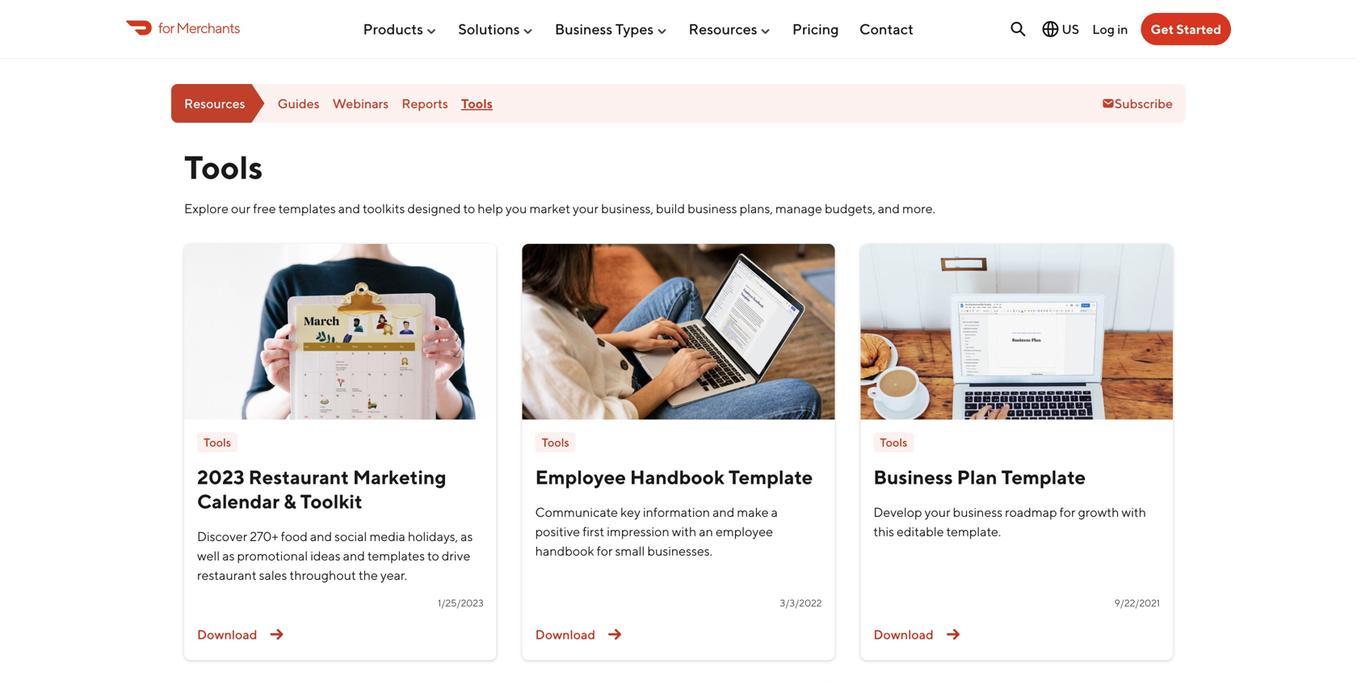Task type: vqa. For each thing, say whether or not it's contained in the screenshot.


Task type: describe. For each thing, give the bounding box(es) containing it.
our
[[231, 201, 251, 216]]

more.
[[903, 201, 936, 216]]

this
[[874, 524, 895, 539]]

0 horizontal spatial templates
[[279, 201, 336, 216]]

reports link
[[402, 96, 448, 111]]

small
[[615, 543, 645, 559]]

business inside develop your business roadmap for growth with this editable template.
[[953, 505, 1003, 520]]

build
[[656, 201, 685, 216]]

calendar
[[197, 490, 280, 513]]

log in link
[[1093, 21, 1129, 37]]

and left more. on the top right
[[878, 201, 900, 216]]

guides link
[[278, 96, 320, 111]]

arrow right image
[[264, 622, 290, 648]]

impression
[[607, 524, 670, 539]]

roadmap
[[1005, 505, 1058, 520]]

types
[[616, 20, 654, 38]]

business types
[[555, 20, 654, 38]]

merchants
[[176, 19, 240, 36]]

the
[[359, 568, 378, 583]]

sales
[[259, 568, 287, 583]]

get started
[[1151, 21, 1222, 37]]

email icon image
[[1102, 97, 1115, 110]]

a
[[772, 505, 778, 520]]

resources 1208x1080 business plan template v01.01 image
[[861, 244, 1173, 420]]

designed
[[408, 201, 461, 216]]

download for employee handbook template
[[536, 627, 596, 642]]

log in
[[1093, 21, 1129, 37]]

well
[[197, 548, 220, 564]]

employee handbook template
[[536, 466, 813, 489]]

reports
[[402, 96, 448, 111]]

social
[[335, 529, 367, 544]]

plan
[[957, 466, 998, 489]]

us
[[1062, 21, 1080, 37]]

an
[[699, 524, 714, 539]]

download for business plan template
[[874, 627, 934, 642]]

restaurant
[[197, 568, 257, 583]]

0 vertical spatial resources link
[[689, 14, 772, 44]]

subscribe
[[1115, 96, 1173, 111]]

tools for 2023 restaurant marketing calendar & toolkit
[[204, 435, 231, 449]]

tools for business plan template
[[880, 435, 908, 449]]

handbook
[[630, 466, 725, 489]]

pricing link
[[793, 14, 839, 44]]

explore our free templates and toolkits designed to help you market your business, build business plans, manage budgets, and more.
[[184, 201, 936, 216]]

1/25/2023
[[438, 598, 484, 609]]

for inside communicate key information and make a positive first impression with an employee handbook for small businesses.
[[597, 543, 613, 559]]

to inside discover 270+ food and social media holidays, as well as promotional ideas and templates to drive restaurant sales throughout the year.
[[428, 548, 439, 564]]

employee
[[716, 524, 773, 539]]

you
[[506, 201, 527, 216]]

discover
[[197, 529, 248, 544]]

toolkits
[[363, 201, 405, 216]]

free
[[253, 201, 276, 216]]

marketing
[[353, 466, 447, 489]]

year.
[[381, 568, 407, 583]]

&
[[284, 490, 296, 513]]

resources 1208x1080 2022 holiday calendar v01.01 image
[[184, 244, 497, 420]]

with inside communicate key information and make a positive first impression with an employee handbook for small businesses.
[[672, 524, 697, 539]]

270+
[[250, 529, 278, 544]]

business for business types
[[555, 20, 613, 38]]

log
[[1093, 21, 1115, 37]]

0 vertical spatial resources
[[689, 20, 758, 38]]

for merchants link
[[126, 17, 240, 39]]

0 vertical spatial for
[[158, 19, 174, 36]]

download for 2023 restaurant marketing calendar & toolkit
[[197, 627, 257, 642]]

get started button
[[1142, 13, 1232, 45]]

solutions link
[[458, 14, 535, 44]]

business types link
[[555, 14, 669, 44]]

template.
[[947, 524, 1001, 539]]

guides
[[278, 96, 320, 111]]

business for business plan template
[[874, 466, 953, 489]]

tools for employee handbook template
[[542, 435, 570, 449]]

handbook
[[536, 543, 594, 559]]

communicate key information and make a positive first impression with an employee handbook for small businesses.
[[536, 505, 778, 559]]

get
[[1151, 21, 1174, 37]]

and down the social
[[343, 548, 365, 564]]

ideas
[[311, 548, 341, 564]]

3/3/2022
[[780, 598, 822, 609]]

solutions
[[458, 20, 520, 38]]

0 horizontal spatial business
[[688, 201, 737, 216]]

2023 restaurant marketing calendar & toolkit
[[197, 466, 447, 513]]

holidays,
[[408, 529, 458, 544]]

throughout
[[290, 568, 356, 583]]



Task type: locate. For each thing, give the bounding box(es) containing it.
1 horizontal spatial template
[[1002, 466, 1086, 489]]

1 horizontal spatial your
[[925, 505, 951, 520]]

to down holidays,
[[428, 548, 439, 564]]

resources
[[689, 20, 758, 38], [184, 96, 245, 111]]

with up businesses.
[[672, 524, 697, 539]]

with inside develop your business roadmap for growth with this editable template.
[[1122, 505, 1147, 520]]

arrow right image for business
[[941, 622, 966, 648]]

market
[[530, 201, 571, 216]]

with right growth
[[1122, 505, 1147, 520]]

manage
[[776, 201, 823, 216]]

tools up employee
[[542, 435, 570, 449]]

0 horizontal spatial your
[[573, 201, 599, 216]]

resources link
[[689, 14, 772, 44], [171, 84, 265, 123]]

and inside communicate key information and make a positive first impression with an employee handbook for small businesses.
[[713, 505, 735, 520]]

0 horizontal spatial business
[[555, 20, 613, 38]]

for inside develop your business roadmap for growth with this editable template.
[[1060, 505, 1076, 520]]

your right market
[[573, 201, 599, 216]]

2 download from the left
[[536, 627, 596, 642]]

1 horizontal spatial business
[[874, 466, 953, 489]]

promotional
[[237, 548, 308, 564]]

tools up develop
[[880, 435, 908, 449]]

products link
[[363, 14, 438, 44]]

0 vertical spatial templates
[[279, 201, 336, 216]]

arrow right image
[[602, 622, 628, 648], [941, 622, 966, 648]]

2 horizontal spatial download
[[874, 627, 934, 642]]

2 template from the left
[[1002, 466, 1086, 489]]

toolkit
[[300, 490, 363, 513]]

tools up 'our'
[[184, 148, 263, 186]]

templates right free on the top
[[279, 201, 336, 216]]

tools link for business plan template
[[874, 433, 914, 453]]

2 horizontal spatial for
[[1060, 505, 1076, 520]]

employee handbook template on laptop image
[[523, 244, 835, 420]]

1 horizontal spatial resources
[[689, 20, 758, 38]]

2023
[[197, 466, 245, 489]]

tools link up employee
[[536, 433, 576, 453]]

templates up year. on the left of page
[[368, 548, 425, 564]]

1 vertical spatial resources link
[[171, 84, 265, 123]]

business,
[[601, 201, 654, 216]]

tools link right reports link
[[461, 96, 493, 111]]

your up editable
[[925, 505, 951, 520]]

to
[[463, 201, 475, 216], [428, 548, 439, 564]]

employee
[[536, 466, 626, 489]]

restaurant
[[249, 466, 349, 489]]

for merchants
[[158, 19, 240, 36]]

first
[[583, 524, 605, 539]]

develop your business roadmap for growth with this editable template.
[[874, 505, 1147, 539]]

1 horizontal spatial templates
[[368, 548, 425, 564]]

0 vertical spatial to
[[463, 201, 475, 216]]

for left merchants
[[158, 19, 174, 36]]

tools link up 2023
[[197, 433, 238, 453]]

tools link
[[461, 96, 493, 111], [197, 433, 238, 453], [536, 433, 576, 453], [874, 433, 914, 453]]

0 vertical spatial your
[[573, 201, 599, 216]]

1 vertical spatial to
[[428, 548, 439, 564]]

1 vertical spatial with
[[672, 524, 697, 539]]

webinars link
[[333, 96, 389, 111]]

0 horizontal spatial download
[[197, 627, 257, 642]]

with
[[1122, 505, 1147, 520], [672, 524, 697, 539]]

information
[[643, 505, 710, 520]]

as up restaurant at the left
[[222, 548, 235, 564]]

1 vertical spatial resources
[[184, 96, 245, 111]]

for
[[158, 19, 174, 36], [1060, 505, 1076, 520], [597, 543, 613, 559]]

1 horizontal spatial download
[[536, 627, 596, 642]]

for down first
[[597, 543, 613, 559]]

products
[[363, 20, 423, 38]]

help
[[478, 201, 503, 216]]

budgets,
[[825, 201, 876, 216]]

0 horizontal spatial resources
[[184, 96, 245, 111]]

templates inside discover 270+ food and social media holidays, as well as promotional ideas and templates to drive restaurant sales throughout the year.
[[368, 548, 425, 564]]

1 vertical spatial your
[[925, 505, 951, 520]]

business right build
[[688, 201, 737, 216]]

tools link for employee handbook template
[[536, 433, 576, 453]]

1 download from the left
[[197, 627, 257, 642]]

0 vertical spatial business
[[688, 201, 737, 216]]

template
[[729, 466, 813, 489], [1002, 466, 1086, 489]]

and
[[338, 201, 360, 216], [878, 201, 900, 216], [713, 505, 735, 520], [310, 529, 332, 544], [343, 548, 365, 564]]

template for business plan template
[[1002, 466, 1086, 489]]

1 horizontal spatial with
[[1122, 505, 1147, 520]]

0 horizontal spatial for
[[158, 19, 174, 36]]

1 horizontal spatial arrow right image
[[941, 622, 966, 648]]

develop
[[874, 505, 923, 520]]

in
[[1118, 21, 1129, 37]]

download
[[197, 627, 257, 642], [536, 627, 596, 642], [874, 627, 934, 642]]

1 vertical spatial business
[[874, 466, 953, 489]]

1 vertical spatial for
[[1060, 505, 1076, 520]]

pricing
[[793, 20, 839, 38]]

business left types
[[555, 20, 613, 38]]

tools link up develop
[[874, 433, 914, 453]]

globe line image
[[1041, 19, 1061, 39]]

contact link
[[860, 14, 914, 44]]

2 arrow right image from the left
[[941, 622, 966, 648]]

1 horizontal spatial to
[[463, 201, 475, 216]]

business
[[688, 201, 737, 216], [953, 505, 1003, 520]]

positive
[[536, 524, 580, 539]]

9/22/2021
[[1115, 598, 1161, 609]]

business up template.
[[953, 505, 1003, 520]]

growth
[[1079, 505, 1120, 520]]

3 download from the left
[[874, 627, 934, 642]]

0 vertical spatial as
[[461, 529, 473, 544]]

webinars
[[333, 96, 389, 111]]

1 arrow right image from the left
[[602, 622, 628, 648]]

template up roadmap
[[1002, 466, 1086, 489]]

contact
[[860, 20, 914, 38]]

make
[[737, 505, 769, 520]]

arrow right image for employee
[[602, 622, 628, 648]]

1 vertical spatial templates
[[368, 548, 425, 564]]

to left help
[[463, 201, 475, 216]]

2 vertical spatial for
[[597, 543, 613, 559]]

business up develop
[[874, 466, 953, 489]]

your inside develop your business roadmap for growth with this editable template.
[[925, 505, 951, 520]]

communicate
[[536, 505, 618, 520]]

1 horizontal spatial resources link
[[689, 14, 772, 44]]

0 horizontal spatial arrow right image
[[602, 622, 628, 648]]

0 horizontal spatial template
[[729, 466, 813, 489]]

1 horizontal spatial for
[[597, 543, 613, 559]]

and up ideas
[[310, 529, 332, 544]]

discover 270+ food and social media holidays, as well as promotional ideas and templates to drive restaurant sales throughout the year.
[[197, 529, 473, 583]]

started
[[1177, 21, 1222, 37]]

as up drive
[[461, 529, 473, 544]]

and up an
[[713, 505, 735, 520]]

for left growth
[[1060, 505, 1076, 520]]

businesses.
[[648, 543, 713, 559]]

template up a
[[729, 466, 813, 489]]

0 vertical spatial with
[[1122, 505, 1147, 520]]

tools right reports link
[[461, 96, 493, 111]]

tools
[[461, 96, 493, 111], [184, 148, 263, 186], [204, 435, 231, 449], [542, 435, 570, 449], [880, 435, 908, 449]]

tools up 2023
[[204, 435, 231, 449]]

business plan template
[[874, 466, 1086, 489]]

0 horizontal spatial with
[[672, 524, 697, 539]]

1 vertical spatial as
[[222, 548, 235, 564]]

0 horizontal spatial to
[[428, 548, 439, 564]]

1 horizontal spatial as
[[461, 529, 473, 544]]

0 vertical spatial business
[[555, 20, 613, 38]]

as
[[461, 529, 473, 544], [222, 548, 235, 564]]

key
[[621, 505, 641, 520]]

media
[[370, 529, 406, 544]]

and left toolkits
[[338, 201, 360, 216]]

tools link for 2023 restaurant marketing calendar & toolkit
[[197, 433, 238, 453]]

1 template from the left
[[729, 466, 813, 489]]

1 horizontal spatial business
[[953, 505, 1003, 520]]

editable
[[897, 524, 944, 539]]

templates
[[279, 201, 336, 216], [368, 548, 425, 564]]

1 vertical spatial business
[[953, 505, 1003, 520]]

explore
[[184, 201, 229, 216]]

0 horizontal spatial as
[[222, 548, 235, 564]]

food
[[281, 529, 308, 544]]

plans,
[[740, 201, 773, 216]]

0 horizontal spatial resources link
[[171, 84, 265, 123]]

template for employee handbook template
[[729, 466, 813, 489]]

drive
[[442, 548, 471, 564]]



